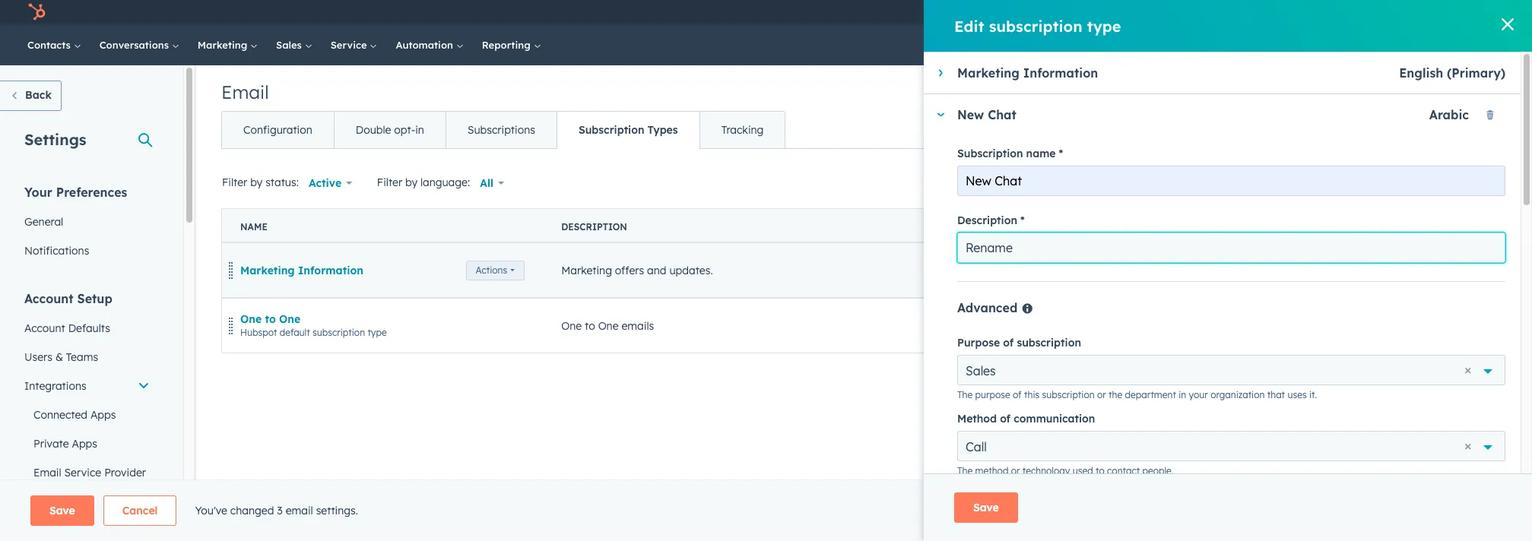 Task type: locate. For each thing, give the bounding box(es) containing it.
service right the sales link
[[331, 39, 370, 51]]

active down status
[[1348, 264, 1374, 276]]

the
[[1109, 389, 1123, 401]]

1 horizontal spatial email
[[221, 81, 269, 103]]

sales link
[[267, 24, 322, 65]]

the purpose of this subscription or the department in your organization that uses it.
[[958, 389, 1318, 401]]

notifications link
[[15, 237, 159, 265]]

sales right 'marketing' link
[[276, 39, 305, 51]]

marketing down name
[[240, 264, 295, 277]]

0 horizontal spatial to
[[265, 312, 276, 326]]

1 account from the top
[[24, 291, 74, 307]]

of right purpose
[[1004, 336, 1014, 350]]

menu
[[1143, 0, 1515, 24]]

save button down method
[[955, 493, 1018, 523]]

tracking
[[722, 123, 764, 137], [24, 527, 67, 541]]

1 vertical spatial information
[[298, 264, 364, 277]]

apps inside 'link'
[[90, 408, 116, 422]]

navigation
[[221, 111, 786, 149]]

save down method
[[974, 501, 999, 515]]

0 horizontal spatial email
[[33, 466, 61, 480]]

call
[[966, 440, 987, 455]]

private apps link
[[15, 430, 159, 459]]

0 vertical spatial marketing information
[[958, 65, 1099, 81]]

1 filter from the left
[[222, 175, 247, 189]]

one to one hubspot default subscription type
[[240, 312, 387, 338]]

information down the edit subscription type at top
[[1024, 65, 1099, 81]]

in left "your"
[[1179, 389, 1187, 401]]

1 vertical spatial sales
[[966, 364, 996, 379]]

tracking for tracking code
[[24, 527, 67, 541]]

close image
[[1502, 18, 1515, 30]]

0 vertical spatial apps
[[90, 408, 116, 422]]

account
[[24, 291, 74, 307], [24, 322, 65, 335]]

to up hubspot
[[265, 312, 276, 326]]

(primary)
[[1448, 65, 1506, 81]]

the for the method or technology used to contact people.
[[958, 466, 973, 477]]

marketplaces image
[[1266, 7, 1280, 21]]

information up one to one hubspot default subscription type
[[298, 264, 364, 277]]

0 vertical spatial caret image
[[939, 68, 943, 78]]

search button
[[1493, 32, 1519, 58]]

1 vertical spatial tracking
[[24, 527, 67, 541]]

0 horizontal spatial or
[[1011, 466, 1020, 477]]

marketing information up one to one hubspot default subscription type
[[240, 264, 364, 277]]

1 vertical spatial service
[[64, 466, 101, 480]]

account for account setup
[[24, 291, 74, 307]]

1 vertical spatial type
[[368, 327, 387, 338]]

apps down integrations button
[[90, 408, 116, 422]]

private apps
[[33, 437, 97, 451]]

or right method
[[1011, 466, 1020, 477]]

0 horizontal spatial active
[[309, 176, 342, 190]]

advanced
[[958, 300, 1022, 316]]

hubspot link
[[18, 3, 57, 21]]

in right double on the left top
[[415, 123, 424, 137]]

the up method
[[958, 389, 973, 401]]

actions button
[[466, 261, 525, 280]]

to right used
[[1096, 466, 1105, 477]]

this
[[1025, 389, 1040, 401]]

changed
[[230, 504, 274, 518]]

1 horizontal spatial to
[[585, 319, 595, 333]]

marketing link
[[189, 24, 267, 65]]

by
[[250, 175, 263, 189], [405, 175, 418, 189]]

tracking inside tracking code link
[[24, 527, 67, 541]]

0 vertical spatial service
[[331, 39, 370, 51]]

search image
[[1501, 40, 1512, 50]]

type inside one to one hubspot default subscription type
[[368, 327, 387, 338]]

status:
[[266, 175, 299, 189]]

information
[[1024, 65, 1099, 81], [298, 264, 364, 277]]

of down purpose
[[1000, 412, 1011, 426]]

the down 'call'
[[958, 466, 973, 477]]

0 vertical spatial account
[[24, 291, 74, 307]]

1 horizontal spatial tracking
[[722, 123, 764, 137]]

edit subscription type
[[955, 16, 1122, 35]]

of
[[1004, 336, 1014, 350], [1013, 389, 1022, 401], [1000, 412, 1011, 426]]

0 horizontal spatial service
[[64, 466, 101, 480]]

or left the
[[1098, 389, 1107, 401]]

1 horizontal spatial or
[[1098, 389, 1107, 401]]

apps for connected apps
[[90, 408, 116, 422]]

configuration link
[[222, 112, 334, 148]]

account defaults link
[[15, 314, 159, 343]]

configuration
[[243, 123, 312, 137]]

0 vertical spatial email
[[221, 81, 269, 103]]

2 horizontal spatial to
[[1096, 466, 1105, 477]]

1 the from the top
[[958, 389, 973, 401]]

apps for private apps
[[72, 437, 97, 451]]

0 horizontal spatial tracking
[[24, 527, 67, 541]]

marketplaces button
[[1257, 0, 1289, 24]]

active right status:
[[309, 176, 342, 190]]

0 horizontal spatial save button
[[30, 496, 94, 526]]

subscription left types
[[579, 123, 645, 137]]

to for emails
[[585, 319, 595, 333]]

setup
[[77, 291, 112, 307]]

2 the from the top
[[958, 466, 973, 477]]

filter for filter by status:
[[222, 175, 247, 189]]

1 vertical spatial or
[[1011, 466, 1020, 477]]

0 vertical spatial or
[[1098, 389, 1107, 401]]

one to one button
[[240, 312, 301, 326]]

filter left status:
[[222, 175, 247, 189]]

name
[[240, 221, 268, 233]]

1 vertical spatial in
[[1179, 389, 1187, 401]]

upgrade image
[[1153, 7, 1167, 21]]

save up tracking code on the bottom of page
[[49, 504, 75, 518]]

new chat
[[958, 107, 1017, 122]]

connected apps link
[[15, 401, 159, 430]]

1 vertical spatial the
[[958, 466, 973, 477]]

english down language(s)
[[1076, 264, 1112, 277]]

subscriptions link
[[446, 112, 557, 148]]

1 vertical spatial email
[[33, 466, 61, 480]]

caret image
[[939, 68, 943, 78], [936, 113, 946, 117]]

description
[[562, 221, 628, 233]]

private
[[33, 437, 69, 451]]

1 horizontal spatial english
[[1400, 65, 1444, 81]]

provider
[[104, 466, 146, 480]]

marketing information down the edit subscription type at top
[[958, 65, 1099, 81]]

email up 'configuration'
[[221, 81, 269, 103]]

tracking link
[[700, 112, 785, 148]]

Description text field
[[958, 233, 1506, 263]]

1 horizontal spatial filter
[[377, 175, 402, 189]]

0 vertical spatial ×
[[1466, 361, 1472, 379]]

menu containing apoptosis studios 2
[[1143, 0, 1515, 24]]

0 horizontal spatial sales
[[276, 39, 305, 51]]

by left language:
[[405, 175, 418, 189]]

downloads
[[90, 498, 145, 512]]

by left status:
[[250, 175, 263, 189]]

email inside "link"
[[33, 466, 61, 480]]

0 horizontal spatial information
[[298, 264, 364, 277]]

2 account from the top
[[24, 322, 65, 335]]

0 vertical spatial subscription
[[579, 123, 645, 137]]

2 vertical spatial of
[[1000, 412, 1011, 426]]

1 vertical spatial subscription
[[958, 147, 1024, 161]]

subscription down new chat
[[958, 147, 1024, 161]]

subscription right the edit
[[989, 16, 1083, 35]]

1 horizontal spatial subscription
[[958, 147, 1024, 161]]

sales up purpose
[[966, 364, 996, 379]]

2 by from the left
[[405, 175, 418, 189]]

filter
[[222, 175, 247, 189], [377, 175, 402, 189]]

arabic
[[1430, 107, 1470, 122]]

0 vertical spatial type
[[1088, 16, 1122, 35]]

1 vertical spatial ×
[[1466, 437, 1472, 455]]

1 vertical spatial apps
[[72, 437, 97, 451]]

0 horizontal spatial subscription
[[579, 123, 645, 137]]

tara schultz image
[[1381, 5, 1395, 19]]

subscription right default
[[313, 327, 365, 338]]

0 vertical spatial tracking
[[722, 123, 764, 137]]

0 vertical spatial the
[[958, 389, 973, 401]]

subscription inside one to one hubspot default subscription type
[[313, 327, 365, 338]]

0 vertical spatial of
[[1004, 336, 1014, 350]]

it.
[[1310, 389, 1318, 401]]

account up users
[[24, 322, 65, 335]]

marketing offers and updates.
[[562, 264, 713, 277]]

1 vertical spatial english
[[1076, 264, 1112, 277]]

apoptosis
[[1398, 6, 1444, 18]]

1 × from the top
[[1466, 361, 1472, 379]]

email service provider link
[[15, 459, 159, 488]]

the method or technology used to contact people.
[[958, 466, 1174, 477]]

1 vertical spatial caret image
[[936, 113, 946, 117]]

1 by from the left
[[250, 175, 263, 189]]

settings link
[[1321, 4, 1340, 20]]

0 vertical spatial english
[[1400, 65, 1444, 81]]

0 horizontal spatial type
[[368, 327, 387, 338]]

method of communication
[[958, 412, 1096, 426]]

chat
[[988, 107, 1017, 122]]

2 filter from the left
[[377, 175, 402, 189]]

1 horizontal spatial active
[[1348, 264, 1374, 276]]

1 horizontal spatial by
[[405, 175, 418, 189]]

active
[[309, 176, 342, 190], [1348, 264, 1374, 276]]

english down the search hubspot search field on the top of the page
[[1400, 65, 1444, 81]]

0 horizontal spatial marketing information
[[240, 264, 364, 277]]

help image
[[1298, 7, 1312, 21]]

1 horizontal spatial sales
[[966, 364, 996, 379]]

account setup element
[[15, 291, 159, 542]]

account up account defaults on the bottom of page
[[24, 291, 74, 307]]

and
[[647, 264, 667, 277]]

sales
[[276, 39, 305, 51], [966, 364, 996, 379]]

tracking code
[[24, 527, 96, 541]]

back link
[[0, 81, 62, 111]]

1 vertical spatial account
[[24, 322, 65, 335]]

0 horizontal spatial english
[[1076, 264, 1112, 277]]

2 × from the top
[[1466, 437, 1472, 455]]

tracking code link
[[15, 520, 159, 542]]

email down private
[[33, 466, 61, 480]]

apps
[[90, 408, 116, 422], [72, 437, 97, 451]]

to for hubspot
[[265, 312, 276, 326]]

1 horizontal spatial type
[[1088, 16, 1122, 35]]

hubspot image
[[27, 3, 46, 21]]

notifications button
[[1343, 0, 1369, 24]]

filter down double opt-in link
[[377, 175, 402, 189]]

english for english (primary)
[[1400, 65, 1444, 81]]

apps up email service provider "link"
[[72, 437, 97, 451]]

marketing information
[[958, 65, 1099, 81], [240, 264, 364, 277]]

0 horizontal spatial filter
[[222, 175, 247, 189]]

offers
[[615, 264, 644, 277]]

0 vertical spatial active
[[309, 176, 342, 190]]

new
[[958, 107, 985, 122]]

connected
[[33, 408, 87, 422]]

0 horizontal spatial in
[[415, 123, 424, 137]]

to inside one to one hubspot default subscription type
[[265, 312, 276, 326]]

0 horizontal spatial by
[[250, 175, 263, 189]]

service down private apps link
[[64, 466, 101, 480]]

to left emails
[[585, 319, 595, 333]]

1 horizontal spatial information
[[1024, 65, 1099, 81]]

preferences
[[56, 185, 127, 200]]

integrations button
[[15, 372, 159, 401]]

of left this
[[1013, 389, 1022, 401]]

save button up tracking code on the bottom of page
[[30, 496, 94, 526]]

language(s)
[[1076, 221, 1140, 233]]

contact
[[1108, 466, 1140, 477]]

purpose of subscription
[[958, 336, 1082, 350]]

1 vertical spatial active
[[1348, 264, 1374, 276]]

subscription up this
[[1017, 336, 1082, 350]]

method
[[976, 466, 1009, 477]]

marketplace downloads
[[24, 498, 145, 512]]

×
[[1466, 361, 1472, 379], [1466, 437, 1472, 455]]

english for english
[[1076, 264, 1112, 277]]



Task type: vqa. For each thing, say whether or not it's contained in the screenshot.
Link opens in a new window icon
no



Task type: describe. For each thing, give the bounding box(es) containing it.
default
[[280, 327, 310, 338]]

subscription types link
[[557, 112, 700, 148]]

integrations
[[24, 380, 86, 393]]

× for sales
[[1466, 361, 1472, 379]]

marketplace downloads link
[[15, 491, 159, 520]]

email for email service provider
[[33, 466, 61, 480]]

opt-
[[394, 123, 415, 137]]

marketing left the sales link
[[198, 39, 250, 51]]

subscription name
[[958, 147, 1056, 161]]

general
[[24, 215, 63, 229]]

status
[[1333, 221, 1368, 233]]

help button
[[1292, 0, 1318, 24]]

your preferences element
[[15, 184, 159, 265]]

users & teams
[[24, 351, 98, 364]]

the for the purpose of this subscription or the department in your organization that uses it.
[[958, 389, 973, 401]]

notifications image
[[1349, 7, 1363, 21]]

your preferences
[[24, 185, 127, 200]]

reporting link
[[473, 24, 550, 65]]

automation link
[[387, 24, 473, 65]]

actions
[[476, 264, 508, 276]]

apoptosis studios 2 button
[[1372, 0, 1513, 24]]

Search HubSpot search field
[[1319, 32, 1505, 58]]

code
[[70, 527, 96, 541]]

language:
[[421, 175, 470, 189]]

back
[[25, 88, 52, 102]]

navigation containing configuration
[[221, 111, 786, 149]]

account defaults
[[24, 322, 110, 335]]

caret image for new
[[936, 113, 946, 117]]

marketing information button
[[240, 264, 364, 277]]

calling icon image
[[1234, 6, 1248, 20]]

studios
[[1447, 6, 1482, 18]]

double
[[356, 123, 391, 137]]

subscription types
[[579, 123, 678, 137]]

emails
[[622, 319, 654, 333]]

filter for filter by language:
[[377, 175, 402, 189]]

you've
[[195, 504, 227, 518]]

upgrade
[[1170, 8, 1213, 20]]

users & teams link
[[15, 343, 159, 372]]

1 vertical spatial marketing information
[[240, 264, 364, 277]]

hubspot
[[240, 327, 277, 338]]

uses
[[1288, 389, 1307, 401]]

english (primary)
[[1400, 65, 1506, 81]]

teams
[[66, 351, 98, 364]]

connected apps
[[33, 408, 116, 422]]

double opt-in link
[[334, 112, 446, 148]]

active inside popup button
[[309, 176, 342, 190]]

caret image for marketing
[[939, 68, 943, 78]]

all
[[480, 176, 494, 190]]

subscription up communication
[[1043, 389, 1095, 401]]

tracking for tracking
[[722, 123, 764, 137]]

apoptosis studios 2
[[1398, 6, 1490, 18]]

1 horizontal spatial service
[[331, 39, 370, 51]]

marketing left offers
[[562, 264, 612, 277]]

types
[[648, 123, 678, 137]]

one to one emails
[[562, 319, 654, 333]]

&
[[55, 351, 63, 364]]

contacts link
[[18, 24, 90, 65]]

description
[[958, 214, 1018, 227]]

0 vertical spatial sales
[[276, 39, 305, 51]]

of for call
[[1000, 412, 1011, 426]]

people.
[[1143, 466, 1174, 477]]

department
[[1126, 389, 1177, 401]]

by for language:
[[405, 175, 418, 189]]

× for call
[[1466, 437, 1472, 455]]

account setup
[[24, 291, 112, 307]]

1 vertical spatial of
[[1013, 389, 1022, 401]]

your
[[1189, 389, 1209, 401]]

marketing up new chat
[[958, 65, 1020, 81]]

double opt-in
[[356, 123, 424, 137]]

account for account defaults
[[24, 322, 65, 335]]

organization
[[1211, 389, 1265, 401]]

purpose
[[976, 389, 1011, 401]]

settings
[[24, 130, 86, 149]]

reporting
[[482, 39, 534, 51]]

of for sales
[[1004, 336, 1014, 350]]

all button
[[470, 168, 514, 199]]

that
[[1268, 389, 1286, 401]]

0 vertical spatial information
[[1024, 65, 1099, 81]]

email for email
[[221, 81, 269, 103]]

updates.
[[670, 264, 713, 277]]

subscription for subscription name
[[958, 147, 1024, 161]]

1 horizontal spatial save button
[[955, 493, 1018, 523]]

name
[[1027, 147, 1056, 161]]

by for status:
[[250, 175, 263, 189]]

settings image
[[1324, 6, 1337, 20]]

automation
[[396, 39, 456, 51]]

communication
[[1014, 412, 1096, 426]]

1 horizontal spatial save
[[974, 501, 999, 515]]

3
[[277, 504, 283, 518]]

Subscription name text field
[[958, 166, 1506, 196]]

your
[[24, 185, 52, 200]]

method
[[958, 412, 997, 426]]

active button
[[299, 168, 362, 199]]

1 horizontal spatial in
[[1179, 389, 1187, 401]]

filter by status:
[[222, 175, 299, 189]]

1 horizontal spatial marketing information
[[958, 65, 1099, 81]]

subscription for subscription types
[[579, 123, 645, 137]]

0 vertical spatial in
[[415, 123, 424, 137]]

cancel button
[[103, 496, 177, 526]]

0 horizontal spatial save
[[49, 504, 75, 518]]

contacts
[[27, 39, 74, 51]]

service inside "link"
[[64, 466, 101, 480]]

edit
[[955, 16, 985, 35]]



